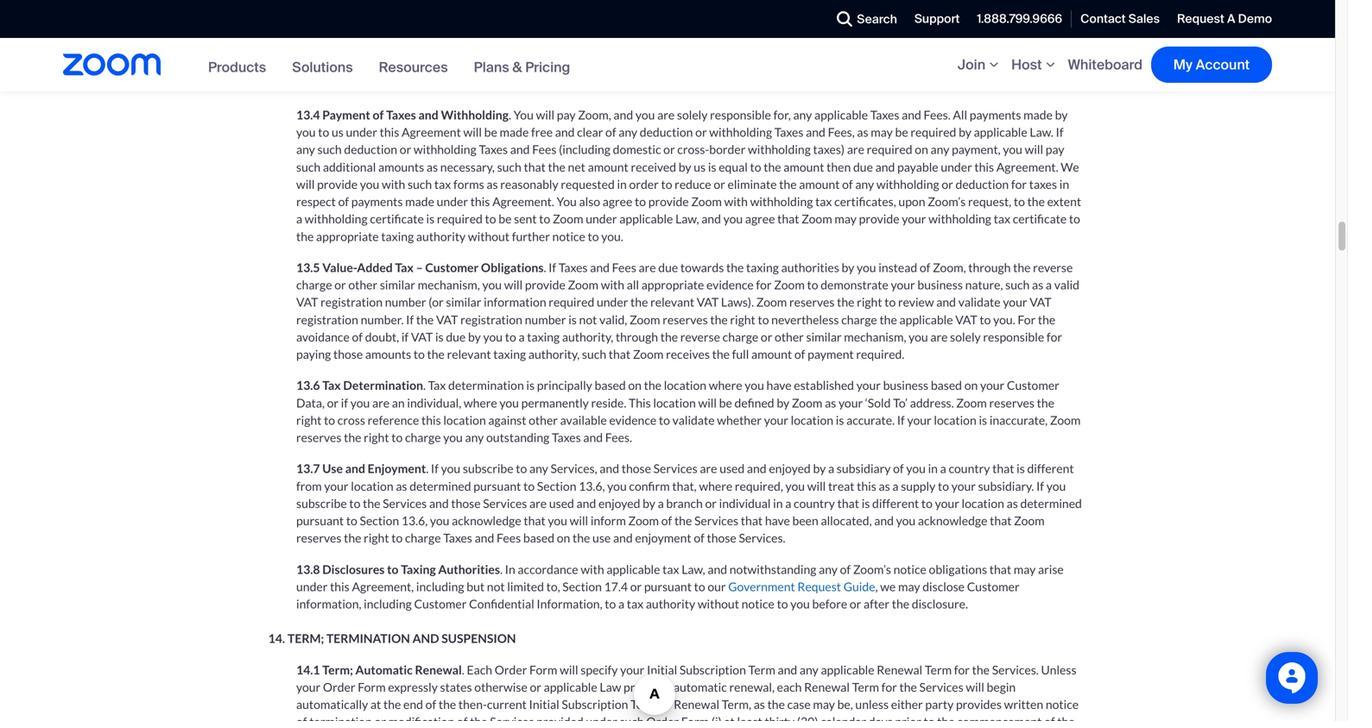 Task type: vqa. For each thing, say whether or not it's contained in the screenshot.
regular
no



Task type: locate. For each thing, give the bounding box(es) containing it.
will left inform
[[570, 514, 588, 529]]

payable
[[897, 160, 938, 174]]

0 horizontal spatial pursuant
[[296, 514, 344, 529]]

fees, inside . if you are exempt from any taxes and fees, you will provide zoom with all appropriate tax exemption certificates, and/or other documentation satisfactory to the applicable taxing authorities, to substantiate such exemption status. zoom reserves the right to review and validate tax exemption documentation. if the tax exemption documentation is not provided or not valid, zoom reserves the right to charge applicable taxes and fees to you.
[[606, 24, 633, 39]]

. up satisfactory
[[406, 24, 409, 39]]

of up supply
[[893, 462, 904, 476]]

clear
[[577, 125, 603, 140]]

is
[[649, 59, 657, 74], [708, 160, 716, 174], [426, 212, 435, 226], [568, 312, 577, 327], [435, 330, 444, 345], [526, 378, 535, 393], [836, 413, 844, 428], [979, 413, 987, 428], [1017, 462, 1025, 476], [862, 497, 870, 511]]

will inside . if you are exempt from any taxes and fees, you will provide zoom with all appropriate tax exemption certificates, and/or other documentation satisfactory to the applicable taxing authorities, to substantiate such exemption status. zoom reserves the right to review and validate tax exemption documentation. if the tax exemption documentation is not provided or not valid, zoom reserves the right to charge applicable taxes and fees to you.
[[657, 24, 676, 39]]

law,
[[675, 212, 699, 226], [682, 562, 705, 577]]

provided
[[680, 59, 727, 74], [536, 715, 584, 722]]

0 vertical spatial responsible
[[710, 107, 771, 122]]

your down supply
[[935, 497, 959, 511]]

are up then
[[847, 142, 864, 157]]

1 horizontal spatial subscription
[[680, 663, 746, 678]]

0 horizontal spatial number
[[385, 295, 426, 310]]

to inside . in accordance with applicable tax law, and notwithstanding any of zoom's notice obligations that may arise under this agreement, including but not limited to, section 17.4 or pursuant to our
[[694, 580, 705, 595]]

if down to'
[[897, 413, 905, 428]]

subscribe
[[463, 462, 514, 476], [296, 497, 347, 511]]

1 horizontal spatial if
[[401, 330, 409, 345]]

notice right further
[[552, 229, 585, 244]]

tax inside , we may disclose customer information, including customer confidential information, to a tax authority without notice to you before or after the disclosure.
[[627, 597, 643, 612]]

1 vertical spatial valid,
[[599, 312, 627, 327]]

documentation down authorities,
[[566, 59, 646, 74]]

established
[[794, 378, 854, 393]]

1 vertical spatial number
[[525, 312, 566, 327]]

applicable down order
[[619, 212, 673, 226]]

charge inside . tax determination is principally based on the location where you have established your business based on your customer data, or if you are an individual, where you permanently reside. this location will be defined by zoom as your 'sold to' address. zoom reserves the right to cross reference this location against other available evidence to validate whether your location is accurate. if your location is inaccurate, zoom reserves the right to charge you any outstanding taxes and fees.
[[405, 431, 441, 445]]

authority inside , we may disclose customer information, including customer confidential information, to a tax authority without notice to you before or after the disclosure.
[[646, 597, 695, 612]]

1 vertical spatial you
[[557, 194, 577, 209]]

14.1
[[296, 663, 320, 678]]

provide
[[678, 24, 719, 39], [317, 177, 358, 192], [648, 194, 689, 209], [859, 212, 899, 226], [525, 278, 565, 292]]

provide inside . if taxes and fees are due towards the taxing authorities by you instead of zoom, through the reverse charge or other similar mechanism, you will provide zoom with all appropriate evidence for zoom to demonstrate your business nature, such as a valid vat registration number (or similar information required under the relevant vat laws). zoom reserves the right to review and validate your vat registration number. if the vat registration number is not valid, zoom reserves the right to nevertheless charge the applicable vat to you. for the avoidance of doubt, if vat is due by you to a taxing authority, through the reverse charge or other similar mechanism, you are solely responsible for paying those amounts to the relevant taxing authority, such that zoom receives the full amount of payment required.
[[525, 278, 565, 292]]

if inside . you will pay zoom, and you are solely responsible for, any applicable taxes and fees. all payments made by you to us under this agreement will be made free and clear of any deduction or withholding taxes and fees, as may be required by applicable law. if any such deduction or withholding taxes and fees (including domestic or cross-border withholding taxes) are required on any payment, you will pay such additional amounts as necessary, such that the net amount received by us is equal to the amount then due and payable under this agreement. we will provide you with such tax forms as reasonably requested in order to reduce or eliminate the amount of any withholding or deduction for taxes in respect of payments made under this agreement. you also agree to provide zoom with withholding tax certificates, upon zoom's request, to the extent a withholding certificate is required to be sent to zoom under applicable law, and you agree that zoom may provide your withholding tax certificate to the appropriate taxing authority without further notice to you.
[[1056, 125, 1064, 140]]

host button
[[1011, 56, 1059, 74]]

location down receives
[[664, 378, 706, 393]]

if
[[411, 24, 419, 39], [459, 59, 467, 74], [1056, 125, 1064, 140], [549, 260, 556, 275], [406, 312, 414, 327], [897, 413, 905, 428], [431, 462, 439, 476], [1036, 479, 1044, 494]]

you. inside . if taxes and fees are due towards the taxing authorities by you instead of zoom, through the reverse charge or other similar mechanism, you will provide zoom with all appropriate evidence for zoom to demonstrate your business nature, such as a valid vat registration number (or similar information required under the relevant vat laws). zoom reserves the right to review and validate your vat registration number. if the vat registration number is not valid, zoom reserves the right to nevertheless charge the applicable vat to you. for the avoidance of doubt, if vat is due by you to a taxing authority, through the reverse charge or other similar mechanism, you are solely responsible for paying those amounts to the relevant taxing authority, such that zoom receives the full amount of payment required.
[[993, 312, 1015, 327]]

1 horizontal spatial pay
[[1046, 142, 1064, 157]]

1 vertical spatial pursuant
[[296, 514, 344, 529]]

1 vertical spatial business
[[883, 378, 928, 393]]

us down payment at the left top
[[332, 125, 344, 140]]

outstanding
[[486, 431, 550, 445]]

that up authorities
[[777, 212, 799, 226]]

0 horizontal spatial review
[[898, 295, 934, 310]]

13.5
[[296, 260, 320, 275]]

notice inside . you will pay zoom, and you are solely responsible for, any applicable taxes and fees. all payments made by you to us under this agreement will be made free and clear of any deduction or withholding taxes and fees, as may be required by applicable law. if any such deduction or withholding taxes and fees (including domestic or cross-border withholding taxes) are required on any payment, you will pay such additional amounts as necessary, such that the net amount received by us is equal to the amount then due and payable under this agreement. we will provide you with such tax forms as reasonably requested in order to reduce or eliminate the amount of any withholding or deduction for taxes in respect of payments made under this agreement. you also agree to provide zoom with withholding tax certificates, upon zoom's request, to the extent a withholding certificate is required to be sent to zoom under applicable law, and you agree that zoom may provide your withholding tax certificate to the appropriate taxing authority without further notice to you.
[[552, 229, 585, 244]]

or inside . in accordance with applicable tax law, and notwithstanding any of zoom's notice obligations that may arise under this agreement, including but not limited to, section 17.4 or pursuant to our
[[630, 580, 642, 595]]

doubt,
[[365, 330, 399, 345]]

tax left –
[[395, 260, 414, 275]]

1 horizontal spatial initial
[[647, 663, 677, 678]]

1 horizontal spatial us
[[694, 160, 706, 174]]

zoom, up nature,
[[933, 260, 966, 275]]

1 horizontal spatial agree
[[745, 212, 775, 226]]

the inside , we may disclose customer information, including customer confidential information, to a tax authority without notice to you before or after the disclosure.
[[892, 597, 909, 612]]

0 horizontal spatial form
[[358, 680, 386, 695]]

applicable down specify
[[544, 680, 597, 695]]

certificates, up join
[[937, 24, 999, 39]]

you up domestic
[[635, 107, 655, 122]]

amount inside . if taxes and fees are due towards the taxing authorities by you instead of zoom, through the reverse charge or other similar mechanism, you will provide zoom with all appropriate evidence for zoom to demonstrate your business nature, such as a valid vat registration number (or similar information required under the relevant vat laws). zoom reserves the right to review and validate your vat registration number. if the vat registration number is not valid, zoom reserves the right to nevertheless charge the applicable vat to you. for the avoidance of doubt, if vat is due by you to a taxing authority, through the reverse charge or other similar mechanism, you are solely responsible for paying those amounts to the relevant taxing authority, such that zoom receives the full amount of payment required.
[[751, 347, 792, 362]]

charge inside . if you are exempt from any taxes and fees, you will provide zoom with all appropriate tax exemption certificates, and/or other documentation satisfactory to the applicable taxing authorities, to substantiate such exemption status. zoom reserves the right to review and validate tax exemption documentation. if the tax exemption documentation is not provided or not valid, zoom reserves the right to charge applicable taxes and fees to you.
[[935, 59, 971, 74]]

0 vertical spatial pay
[[557, 107, 576, 122]]

request left a
[[1177, 11, 1224, 27]]

where
[[709, 378, 742, 393], [464, 396, 497, 410], [699, 479, 732, 494]]

1 vertical spatial services.
[[992, 663, 1039, 678]]

respect
[[296, 194, 336, 209]]

1 vertical spatial all
[[627, 278, 639, 292]]

fees inside . you will pay zoom, and you are solely responsible for, any applicable taxes and fees. all payments made by you to us under this agreement will be made free and clear of any deduction or withholding taxes and fees, as may be required by applicable law. if any such deduction or withholding taxes and fees (including domestic or cross-border withholding taxes) are required on any payment, you will pay such additional amounts as necessary, such that the net amount received by us is equal to the amount then due and payable under this agreement. we will provide you with such tax forms as reasonably requested in order to reduce or eliminate the amount of any withholding or deduction for taxes in respect of payments made under this agreement. you also agree to provide zoom with withholding tax certificates, upon zoom's request, to the extent a withholding certificate is required to be sent to zoom under applicable law, and you agree that zoom may provide your withholding tax certificate to the appropriate taxing authority without further notice to you.
[[532, 142, 557, 157]]

1 horizontal spatial services.
[[992, 663, 1039, 678]]

1 vertical spatial provided
[[536, 715, 584, 722]]

withholding down eliminate
[[750, 194, 813, 209]]

notice inside . in accordance with applicable tax law, and notwithstanding any of zoom's notice obligations that may arise under this agreement, including but not limited to, section 17.4 or pursuant to our
[[893, 562, 927, 577]]

1 horizontal spatial enjoyed
[[769, 462, 811, 476]]

1 horizontal spatial validate
[[958, 295, 1001, 310]]

in
[[505, 562, 515, 577]]

enjoyment
[[368, 462, 426, 476]]

zoom's inside . you will pay zoom, and you are solely responsible for, any applicable taxes and fees. all payments made by you to us under this agreement will be made free and clear of any deduction or withholding taxes and fees, as may be required by applicable law. if any such deduction or withholding taxes and fees (including domestic or cross-border withholding taxes) are required on any payment, you will pay such additional amounts as necessary, such that the net amount received by us is equal to the amount then due and payable under this agreement. we will provide you with such tax forms as reasonably requested in order to reduce or eliminate the amount of any withholding or deduction for taxes in respect of payments made under this agreement. you also agree to provide zoom with withholding tax certificates, upon zoom's request, to the extent a withholding certificate is required to be sent to zoom under applicable law, and you agree that zoom may provide your withholding tax certificate to the appropriate taxing authority without further notice to you.
[[928, 194, 966, 209]]

right up 13.8 disclosures to taxing authorities
[[364, 531, 389, 546]]

. inside . if you subscribe to any services, and those services are used and enjoyed by a subsidiary of you in a country that is different from your location as determined pursuant to section 13.6, you confirm that, where required, you will treat this as a supply to your subsidiary. if you subscribe to the services and those services are used and enjoyed by a branch or individual in a country that is different to your location as determined pursuant to section 13.6, you acknowledge that you will inform zoom of the services that have been allocated, and you acknowledge that zoom reserves the right to charge taxes and fees based on the use and enjoyment of those services.
[[426, 462, 429, 476]]

2 horizontal spatial pursuant
[[644, 580, 692, 595]]

host
[[1011, 56, 1042, 74]]

1 horizontal spatial number
[[525, 312, 566, 327]]

reverse up valid
[[1033, 260, 1073, 275]]

based inside . if you subscribe to any services, and those services are used and enjoyed by a subsidiary of you in a country that is different from your location as determined pursuant to section 13.6, you confirm that, where required, you will treat this as a supply to your subsidiary. if you subscribe to the services and those services are used and enjoyed by a branch or individual in a country that is different to your location as determined pursuant to section 13.6, you acknowledge that you will inform zoom of the services that have been allocated, and you acknowledge that zoom reserves the right to charge taxes and fees based on the use and enjoyment of those services.
[[523, 531, 554, 546]]

0 horizontal spatial country
[[794, 497, 835, 511]]

that up reside.
[[609, 347, 631, 362]]

right down laws).
[[730, 312, 755, 327]]

0 vertical spatial documentation
[[296, 42, 377, 56]]

0 horizontal spatial solely
[[677, 107, 708, 122]]

or right data,
[[327, 396, 339, 410]]

tax inside . tax determination is principally based on the location where you have established your business based on your customer data, or if you are an individual, where you permanently reside. this location will be defined by zoom as your 'sold to' address. zoom reserves the right to cross reference this location against other available evidence to validate whether your location is accurate. if your location is inaccurate, zoom reserves the right to charge you any outstanding taxes and fees.
[[428, 378, 446, 393]]

reverse up receives
[[680, 330, 720, 345]]

appropriate inside . if you are exempt from any taxes and fees, you will provide zoom with all appropriate tax exemption certificates, and/or other documentation satisfactory to the applicable taxing authorities, to substantiate such exemption status. zoom reserves the right to review and validate tax exemption documentation. if the tax exemption documentation is not provided or not valid, zoom reserves the right to charge applicable taxes and fees to you.
[[795, 24, 857, 39]]

be up payable
[[895, 125, 908, 140]]

registration down information
[[460, 312, 522, 327]]

of down automatically
[[296, 715, 307, 722]]

will
[[657, 24, 676, 39], [536, 107, 554, 122], [463, 125, 482, 140], [1025, 142, 1043, 157], [296, 177, 315, 192], [504, 278, 523, 292], [698, 396, 717, 410], [807, 479, 826, 494], [570, 514, 588, 529], [560, 663, 578, 678], [966, 680, 984, 695]]

of down then
[[842, 177, 853, 192]]

location down established
[[791, 413, 833, 428]]

are left an
[[372, 396, 390, 410]]

used up the required, at the right bottom of the page
[[720, 462, 745, 476]]

0 vertical spatial initial
[[647, 663, 677, 678]]

and
[[584, 24, 604, 39], [1015, 42, 1035, 56], [1061, 59, 1081, 74], [418, 107, 438, 122], [614, 107, 633, 122], [902, 107, 921, 122], [555, 125, 575, 140], [806, 125, 825, 140], [510, 142, 530, 157], [875, 160, 895, 174], [701, 212, 721, 226], [590, 260, 610, 275], [936, 295, 956, 310], [583, 431, 603, 445], [345, 462, 365, 476], [600, 462, 619, 476], [747, 462, 767, 476], [429, 497, 449, 511], [577, 497, 596, 511], [874, 514, 894, 529], [475, 531, 494, 546], [613, 531, 633, 546], [708, 562, 727, 577], [778, 663, 797, 678]]

under inside . if taxes and fees are due towards the taxing authorities by you instead of zoom, through the reverse charge or other similar mechanism, you will provide zoom with all appropriate evidence for zoom to demonstrate your business nature, such as a valid vat registration number (or similar information required under the relevant vat laws). zoom reserves the right to review and validate your vat registration number. if the vat registration number is not valid, zoom reserves the right to nevertheless charge the applicable vat to you. for the avoidance of doubt, if vat is due by you to a taxing authority, through the reverse charge or other similar mechanism, you are solely responsible for paying those amounts to the relevant taxing authority, such that zoom receives the full amount of payment required.
[[597, 295, 628, 310]]

support link
[[906, 0, 968, 38]]

applicable up the payment,
[[974, 125, 1027, 140]]

that down subsidiary.
[[990, 514, 1012, 529]]

for up unless on the right of the page
[[881, 680, 897, 695]]

1 horizontal spatial solely
[[950, 330, 981, 345]]

fees.
[[924, 107, 951, 122], [605, 431, 632, 445]]

1 horizontal spatial without
[[698, 597, 739, 612]]

0 vertical spatial law,
[[675, 212, 699, 226]]

that up subsidiary.
[[992, 462, 1014, 476]]

location
[[664, 378, 706, 393], [653, 396, 696, 410], [443, 413, 486, 428], [791, 413, 833, 428], [934, 413, 977, 428], [351, 479, 393, 494], [962, 497, 1004, 511]]

exempt
[[462, 24, 502, 39]]

join button
[[958, 56, 1003, 74]]

2 horizontal spatial order
[[646, 715, 679, 722]]

0 vertical spatial 13.6,
[[579, 479, 605, 494]]

1 vertical spatial at
[[724, 715, 735, 722]]

that inside . if taxes and fees are due towards the taxing authorities by you instead of zoom, through the reverse charge or other similar mechanism, you will provide zoom with all appropriate evidence for zoom to demonstrate your business nature, such as a valid vat registration number (or similar information required under the relevant vat laws). zoom reserves the right to review and validate your vat registration number. if the vat registration number is not valid, zoom reserves the right to nevertheless charge the applicable vat to you. for the avoidance of doubt, if vat is due by you to a taxing authority, through the reverse charge or other similar mechanism, you are solely responsible for paying those amounts to the relevant taxing authority, such that zoom receives the full amount of payment required.
[[609, 347, 631, 362]]

as inside . tax determination is principally based on the location where you have established your business based on your customer data, or if you are an individual, where you permanently reside. this location will be defined by zoom as your 'sold to' address. zoom reserves the right to cross reference this location against other available evidence to validate whether your location is accurate. if your location is inaccurate, zoom reserves the right to charge you any outstanding taxes and fees.
[[825, 396, 836, 410]]

including down taxing
[[416, 580, 464, 595]]

. for 13.5 value-added tax – customer obligations
[[544, 260, 546, 275]]

supply
[[901, 479, 936, 494]]

agreement,
[[352, 580, 414, 595]]

obligations
[[929, 562, 987, 577]]

as inside . each order form will specify your initial subscription term and any applicable renewal term for the services. unless your order form expressly states otherwise or applicable law prohibits automatic renewal, each renewal term for the services will begin automatically at the end of the then-current initial subscription term or renewal term, as the case may be, unless either party provides written notice of termination or modification of the services provided under such order form (i) at least thirty (30) calendar days prior to the commencement of
[[754, 698, 765, 713]]

1 horizontal spatial appropriate
[[641, 278, 704, 292]]

those up confirm
[[622, 462, 651, 476]]

0 horizontal spatial enjoyed
[[598, 497, 640, 511]]

section
[[537, 479, 576, 494], [360, 514, 399, 529], [562, 580, 602, 595]]

0 vertical spatial due
[[853, 160, 873, 174]]

0 vertical spatial services.
[[739, 531, 785, 546]]

0 vertical spatial validate
[[1037, 42, 1079, 56]]

valid, up for,
[[763, 59, 791, 74]]

1 horizontal spatial through
[[968, 260, 1011, 275]]

if inside . tax determination is principally based on the location where you have established your business based on your customer data, or if you are an individual, where you permanently reside. this location will be defined by zoom as your 'sold to' address. zoom reserves the right to cross reference this location against other available evidence to validate whether your location is accurate. if your location is inaccurate, zoom reserves the right to charge you any outstanding taxes and fees.
[[897, 413, 905, 428]]

0 vertical spatial payments
[[970, 107, 1021, 122]]

certificates, down then
[[834, 194, 896, 209]]

you inside , we may disclose customer information, including customer confidential information, to a tax authority without notice to you before or after the disclosure.
[[790, 597, 810, 612]]

0 horizontal spatial from
[[296, 479, 322, 494]]

number
[[385, 295, 426, 310], [525, 312, 566, 327]]

responsible inside . if taxes and fees are due towards the taxing authorities by you instead of zoom, through the reverse charge or other similar mechanism, you will provide zoom with all appropriate evidence for zoom to demonstrate your business nature, such as a valid vat registration number (or similar information required under the relevant vat laws). zoom reserves the right to review and validate your vat registration number. if the vat registration number is not valid, zoom reserves the right to nevertheless charge the applicable vat to you. for the avoidance of doubt, if vat is due by you to a taxing authority, through the reverse charge or other similar mechanism, you are solely responsible for paying those amounts to the relevant taxing authority, such that zoom receives the full amount of payment required.
[[983, 330, 1044, 345]]

. inside . if taxes and fees are due towards the taxing authorities by you instead of zoom, through the reverse charge or other similar mechanism, you will provide zoom with all appropriate evidence for zoom to demonstrate your business nature, such as a valid vat registration number (or similar information required under the relevant vat laws). zoom reserves the right to review and validate your vat registration number. if the vat registration number is not valid, zoom reserves the right to nevertheless charge the applicable vat to you. for the avoidance of doubt, if vat is due by you to a taxing authority, through the reverse charge or other similar mechanism, you are solely responsible for paying those amounts to the relevant taxing authority, such that zoom receives the full amount of payment required.
[[544, 260, 546, 275]]

party
[[925, 698, 954, 713]]

1 horizontal spatial 13.6,
[[579, 479, 605, 494]]

2 horizontal spatial form
[[681, 715, 709, 722]]

different
[[1027, 462, 1074, 476], [872, 497, 919, 511]]

you
[[514, 107, 534, 122], [557, 194, 577, 209]]

your down use
[[324, 479, 348, 494]]

amounts down agreement
[[378, 160, 424, 174]]

agreement.
[[996, 160, 1058, 174], [492, 194, 554, 209]]

amount
[[588, 160, 629, 174], [784, 160, 824, 174], [799, 177, 840, 192], [751, 347, 792, 362]]

1 vertical spatial mechanism,
[[844, 330, 906, 345]]

amounts inside . you will pay zoom, and you are solely responsible for, any applicable taxes and fees. all payments made by you to us under this agreement will be made free and clear of any deduction or withholding taxes and fees, as may be required by applicable law. if any such deduction or withholding taxes and fees (including domestic or cross-border withholding taxes) are required on any payment, you will pay such additional amounts as necessary, such that the net amount received by us is equal to the amount then due and payable under this agreement. we will provide you with such tax forms as reasonably requested in order to reduce or eliminate the amount of any withholding or deduction for taxes in respect of payments made under this agreement. you also agree to provide zoom with withholding tax certificates, upon zoom's request, to the extent a withholding certificate is required to be sent to zoom under applicable law, and you agree that zoom may provide your withholding tax certificate to the appropriate taxing authority without further notice to you.
[[378, 160, 424, 174]]

provided inside . each order form will specify your initial subscription term and any applicable renewal term for the services. unless your order form expressly states otherwise or applicable law prohibits automatic renewal, each renewal term for the services will begin automatically at the end of the then-current initial subscription term or renewal term, as the case may be, unless either party provides written notice of termination or modification of the services provided under such order form (i) at least thirty (30) calendar days prior to the commencement of
[[536, 715, 584, 722]]

tax inside . in accordance with applicable tax law, and notwithstanding any of zoom's notice obligations that may arise under this agreement, including but not limited to, section 17.4 or pursuant to our
[[663, 562, 679, 577]]

with inside . if you are exempt from any taxes and fees, you will provide zoom with all appropriate tax exemption certificates, and/or other documentation satisfactory to the applicable taxing authorities, to substantiate such exemption status. zoom reserves the right to review and validate tax exemption documentation. if the tax exemption documentation is not provided or not valid, zoom reserves the right to charge applicable taxes and fees to you.
[[754, 24, 778, 39]]

1 horizontal spatial order
[[495, 663, 527, 678]]

0 vertical spatial agree
[[603, 194, 632, 209]]

agreement
[[402, 125, 461, 140]]

pursuant up 13.8
[[296, 514, 344, 529]]

13.8 disclosures to taxing authorities
[[296, 562, 500, 577]]

1 vertical spatial agreement.
[[492, 194, 554, 209]]

services
[[653, 462, 698, 476], [383, 497, 427, 511], [483, 497, 527, 511], [694, 514, 738, 529], [919, 680, 963, 695], [490, 715, 534, 722]]

the
[[457, 42, 475, 56], [916, 42, 933, 56], [469, 59, 486, 74], [874, 59, 892, 74], [548, 160, 566, 174], [764, 160, 781, 174], [779, 177, 797, 192], [1027, 194, 1045, 209], [296, 229, 314, 244], [726, 260, 744, 275], [1013, 260, 1031, 275], [630, 295, 648, 310], [837, 295, 855, 310], [416, 312, 434, 327], [710, 312, 728, 327], [880, 312, 897, 327], [1038, 312, 1056, 327], [660, 330, 678, 345], [427, 347, 445, 362], [712, 347, 730, 362], [644, 378, 662, 393], [1037, 396, 1054, 410], [344, 431, 361, 445], [363, 497, 380, 511], [674, 514, 692, 529], [344, 531, 361, 546], [573, 531, 590, 546], [892, 597, 909, 612], [972, 663, 990, 678], [899, 680, 917, 695], [383, 698, 401, 713], [439, 698, 456, 713], [767, 698, 785, 713], [470, 715, 488, 722], [937, 715, 955, 722]]

13.4
[[296, 107, 320, 122]]

1 horizontal spatial deduction
[[640, 125, 693, 140]]

suspension
[[442, 632, 516, 647]]

notice down government
[[742, 597, 775, 612]]

other down permanently
[[529, 413, 558, 428]]

section inside . in accordance with applicable tax law, and notwithstanding any of zoom's notice obligations that may arise under this agreement, including but not limited to, section 17.4 or pursuant to our
[[562, 580, 602, 595]]

evidence inside . tax determination is principally based on the location where you have established your business based on your customer data, or if you are an individual, where you permanently reside. this location will be defined by zoom as your 'sold to' address. zoom reserves the right to cross reference this location against other available evidence to validate whether your location is accurate. if your location is inaccurate, zoom reserves the right to charge you any outstanding taxes and fees.
[[609, 413, 657, 428]]

a down 17.4
[[618, 597, 624, 612]]

you right enjoyment
[[441, 462, 460, 476]]

any inside . if you are exempt from any taxes and fees, you will provide zoom with all appropriate tax exemption certificates, and/or other documentation satisfactory to the applicable taxing authorities, to substantiate such exemption status. zoom reserves the right to review and validate tax exemption documentation. if the tax exemption documentation is not provided or not valid, zoom reserves the right to charge applicable taxes and fees to you.
[[532, 24, 551, 39]]

location down address.
[[934, 413, 977, 428]]

1 horizontal spatial relevant
[[650, 295, 694, 310]]

search image
[[837, 11, 853, 27]]

0 vertical spatial made
[[1024, 107, 1053, 122]]

fees. inside . you will pay zoom, and you are solely responsible for, any applicable taxes and fees. all payments made by you to us under this agreement will be made free and clear of any deduction or withholding taxes and fees, as may be required by applicable law. if any such deduction or withholding taxes and fees (including domestic or cross-border withholding taxes) are required on any payment, you will pay such additional amounts as necessary, such that the net amount received by us is equal to the amount then due and payable under this agreement. we will provide you with such tax forms as reasonably requested in order to reduce or eliminate the amount of any withholding or deduction for taxes in respect of payments made under this agreement. you also agree to provide zoom with withholding tax certificates, upon zoom's request, to the extent a withholding certificate is required to be sent to zoom under applicable law, and you agree that zoom may provide your withholding tax certificate to the appropriate taxing authority without further notice to you.
[[924, 107, 951, 122]]

section up 13.8 disclosures to taxing authorities
[[360, 514, 399, 529]]

obligations
[[481, 260, 544, 275]]

1 vertical spatial including
[[364, 597, 412, 612]]

this inside . in accordance with applicable tax law, and notwithstanding any of zoom's notice obligations that may arise under this agreement, including but not limited to, section 17.4 or pursuant to our
[[330, 580, 350, 595]]

1 horizontal spatial based
[[595, 378, 626, 393]]

plans & pricing link
[[474, 58, 570, 76]]

0 horizontal spatial certificate
[[370, 212, 424, 226]]

1 vertical spatial validate
[[958, 295, 1001, 310]]

appropriate down towards
[[641, 278, 704, 292]]

amounts
[[378, 160, 424, 174], [365, 347, 411, 362]]

will up respect
[[296, 177, 315, 192]]

1 vertical spatial request
[[797, 580, 841, 595]]

valid,
[[763, 59, 791, 74], [599, 312, 627, 327]]

2 vertical spatial pursuant
[[644, 580, 692, 595]]

made up 13.5 value-added tax – customer obligations
[[405, 194, 434, 209]]

country up the been
[[794, 497, 835, 511]]

zoom, inside . if taxes and fees are due towards the taxing authorities by you instead of zoom, through the reverse charge or other similar mechanism, you will provide zoom with all appropriate evidence for zoom to demonstrate your business nature, such as a valid vat registration number (or similar information required under the relevant vat laws). zoom reserves the right to review and validate your vat registration number. if the vat registration number is not valid, zoom reserves the right to nevertheless charge the applicable vat to you. for the avoidance of doubt, if vat is due by you to a taxing authority, through the reverse charge or other similar mechanism, you are solely responsible for paying those amounts to the relevant taxing authority, such that zoom receives the full amount of payment required.
[[933, 260, 966, 275]]

sent
[[514, 212, 537, 226]]

0 horizontal spatial responsible
[[710, 107, 771, 122]]

subscribe down use
[[296, 497, 347, 511]]

may inside . in accordance with applicable tax law, and notwithstanding any of zoom's notice obligations that may arise under this agreement, including but not limited to, section 17.4 or pursuant to our
[[1014, 562, 1036, 577]]

this down subsidiary
[[857, 479, 876, 494]]

at down '14.1 term; automatic renewal'
[[370, 698, 381, 713]]

law
[[600, 680, 621, 695]]

for,
[[773, 107, 791, 122]]

this inside . tax determination is principally based on the location where you have established your business based on your customer data, or if you are an individual, where you permanently reside. this location will be defined by zoom as your 'sold to' address. zoom reserves the right to cross reference this location against other available evidence to validate whether your location is accurate. if your location is inaccurate, zoom reserves the right to charge you any outstanding taxes and fees.
[[421, 413, 441, 428]]

authority inside . you will pay zoom, and you are solely responsible for, any applicable taxes and fees. all payments made by you to us under this agreement will be made free and clear of any deduction or withholding taxes and fees, as may be required by applicable law. if any such deduction or withholding taxes and fees (including domestic or cross-border withholding taxes) are required on any payment, you will pay such additional amounts as necessary, such that the net amount received by us is equal to the amount then due and payable under this agreement. we will provide you with such tax forms as reasonably requested in order to reduce or eliminate the amount of any withholding or deduction for taxes in respect of payments made under this agreement. you also agree to provide zoom with withholding tax certificates, upon zoom's request, to the extent a withholding certificate is required to be sent to zoom under applicable law, and you agree that zoom may provide your withholding tax certificate to the appropriate taxing authority without further notice to you.
[[416, 229, 466, 244]]

country up subsidiary.
[[949, 462, 990, 476]]

1 horizontal spatial different
[[1027, 462, 1074, 476]]

0 vertical spatial zoom's
[[928, 194, 966, 209]]

0 vertical spatial evidence
[[706, 278, 754, 292]]

for left taxes
[[1011, 177, 1027, 192]]

all inside . if taxes and fees are due towards the taxing authorities by you instead of zoom, through the reverse charge or other similar mechanism, you will provide zoom with all appropriate evidence for zoom to demonstrate your business nature, such as a valid vat registration number (or similar information required under the relevant vat laws). zoom reserves the right to review and validate your vat registration number. if the vat registration number is not valid, zoom reserves the right to nevertheless charge the applicable vat to you. for the avoidance of doubt, if vat is due by you to a taxing authority, through the reverse charge or other similar mechanism, you are solely responsible for paying those amounts to the relevant taxing authority, such that zoom receives the full amount of payment required.
[[627, 278, 639, 292]]

0 horizontal spatial subscription
[[562, 698, 628, 713]]

. inside . you will pay zoom, and you are solely responsible for, any applicable taxes and fees. all payments made by you to us under this agreement will be made free and clear of any deduction or withholding taxes and fees, as may be required by applicable law. if any such deduction or withholding taxes and fees (including domestic or cross-border withholding taxes) are required on any payment, you will pay such additional amounts as necessary, such that the net amount received by us is equal to the amount then due and payable under this agreement. we will provide you with such tax forms as reasonably requested in order to reduce or eliminate the amount of any withholding or deduction for taxes in respect of payments made under this agreement. you also agree to provide zoom with withholding tax certificates, upon zoom's request, to the extent a withholding certificate is required to be sent to zoom under applicable law, and you agree that zoom may provide your withholding tax certificate to the appropriate taxing authority without further notice to you.
[[509, 107, 511, 122]]

this down the "13.4 payment of taxes and withholding"
[[380, 125, 399, 140]]

authority,
[[562, 330, 613, 345], [528, 347, 580, 362]]

2 vertical spatial section
[[562, 580, 602, 595]]

to inside . each order form will specify your initial subscription term and any applicable renewal term for the services. unless your order form expressly states otherwise or applicable law prohibits automatic renewal, each renewal term for the services will begin automatically at the end of the then-current initial subscription term or renewal term, as the case may be, unless either party provides written notice of termination or modification of the services provided under such order form (i) at least thirty (30) calendar days prior to the commencement of
[[924, 715, 935, 722]]

reserves inside . if you subscribe to any services, and those services are used and enjoyed by a subsidiary of you in a country that is different from your location as determined pursuant to section 13.6, you confirm that, where required, you will treat this as a supply to your subsidiary. if you subscribe to the services and those services are used and enjoyed by a branch or individual in a country that is different to your location as determined pursuant to section 13.6, you acknowledge that you will inform zoom of the services that have been allocated, and you acknowledge that zoom reserves the right to charge taxes and fees based on the use and enjoyment of those services.
[[296, 531, 342, 546]]

2 vertical spatial deduction
[[956, 177, 1009, 192]]

where inside . if you subscribe to any services, and those services are used and enjoyed by a subsidiary of you in a country that is different from your location as determined pursuant to section 13.6, you confirm that, where required, you will treat this as a supply to your subsidiary. if you subscribe to the services and those services are used and enjoyed by a branch or individual in a country that is different to your location as determined pursuant to section 13.6, you acknowledge that you will inform zoom of the services that have been allocated, and you acknowledge that zoom reserves the right to charge taxes and fees based on the use and enjoyment of those services.
[[699, 479, 732, 494]]

your down upon
[[902, 212, 926, 226]]

upon
[[899, 194, 925, 209]]

1 vertical spatial where
[[464, 396, 497, 410]]

0 vertical spatial certificates,
[[937, 24, 999, 39]]

services down enjoyment
[[383, 497, 427, 511]]

taxing
[[533, 42, 566, 56], [381, 229, 414, 244], [746, 260, 779, 275], [527, 330, 560, 345], [493, 347, 526, 362]]

any inside . tax determination is principally based on the location where you have established your business based on your customer data, or if you are an individual, where you permanently reside. this location will be defined by zoom as your 'sold to' address. zoom reserves the right to cross reference this location against other available evidence to validate whether your location is accurate. if your location is inaccurate, zoom reserves the right to charge you any outstanding taxes and fees.
[[465, 431, 484, 445]]

then-
[[459, 698, 487, 713]]

0 vertical spatial similar
[[380, 278, 415, 292]]

pursuant inside . in accordance with applicable tax law, and notwithstanding any of zoom's notice obligations that may arise under this agreement, including but not limited to, section 17.4 or pursuant to our
[[644, 580, 692, 595]]

taxes up authorities,
[[553, 24, 582, 39]]

term;
[[288, 632, 324, 647]]

and
[[412, 632, 439, 647]]

taxing up determination
[[493, 347, 526, 362]]

1 vertical spatial law,
[[682, 562, 705, 577]]

certificates,
[[937, 24, 999, 39], [834, 194, 896, 209]]

responsible
[[710, 107, 771, 122], [983, 330, 1044, 345]]

withholding
[[441, 107, 509, 122]]

your
[[902, 212, 926, 226], [891, 278, 915, 292], [1003, 295, 1027, 310], [856, 378, 881, 393], [980, 378, 1005, 393], [839, 396, 863, 410], [764, 413, 788, 428], [907, 413, 932, 428], [324, 479, 348, 494], [951, 479, 976, 494], [935, 497, 959, 511], [620, 663, 645, 678], [296, 680, 321, 695]]

will down withholding
[[463, 125, 482, 140]]

in down the required, at the right bottom of the page
[[773, 497, 783, 511]]

services. inside . each order form will specify your initial subscription term and any applicable renewal term for the services. unless your order form expressly states otherwise or applicable law prohibits automatic renewal, each renewal term for the services will begin automatically at the end of the then-current initial subscription term or renewal term, as the case may be, unless either party provides written notice of termination or modification of the services provided under such order form (i) at least thirty (30) calendar days prior to the commencement of
[[992, 663, 1039, 678]]

that inside . in accordance with applicable tax law, and notwithstanding any of zoom's notice obligations that may arise under this agreement, including but not limited to, section 17.4 or pursuant to our
[[989, 562, 1011, 577]]

0 vertical spatial including
[[416, 580, 464, 595]]

we
[[880, 580, 896, 595]]

current
[[487, 698, 527, 713]]

be inside . tax determination is principally based on the location where you have established your business based on your customer data, or if you are an individual, where you permanently reside. this location will be defined by zoom as your 'sold to' address. zoom reserves the right to cross reference this location against other available evidence to validate whether your location is accurate. if your location is inaccurate, zoom reserves the right to charge you any outstanding taxes and fees.
[[719, 396, 732, 410]]

taxes inside . tax determination is principally based on the location where you have established your business based on your customer data, or if you are an individual, where you permanently reside. this location will be defined by zoom as your 'sold to' address. zoom reserves the right to cross reference this location against other available evidence to validate whether your location is accurate. if your location is inaccurate, zoom reserves the right to charge you any outstanding taxes and fees.
[[552, 431, 581, 445]]

taxes inside . if you subscribe to any services, and those services are used and enjoyed by a subsidiary of you in a country that is different from your location as determined pursuant to section 13.6, you confirm that, where required, you will treat this as a supply to your subsidiary. if you subscribe to the services and those services are used and enjoyed by a branch or individual in a country that is different to your location as determined pursuant to section 13.6, you acknowledge that you will inform zoom of the services that have been allocated, and you acknowledge that zoom reserves the right to charge taxes and fees based on the use and enjoyment of those services.
[[443, 531, 472, 546]]

validate inside . tax determination is principally based on the location where you have established your business based on your customer data, or if you are an individual, where you permanently reside. this location will be defined by zoom as your 'sold to' address. zoom reserves the right to cross reference this location against other available evidence to validate whether your location is accurate. if your location is inaccurate, zoom reserves the right to charge you any outstanding taxes and fees.
[[672, 413, 715, 428]]

initial up prohibits
[[647, 663, 677, 678]]

of down unless
[[1044, 715, 1055, 722]]

(including
[[559, 142, 611, 157]]

where down determination
[[464, 396, 497, 410]]

0 vertical spatial amounts
[[378, 160, 424, 174]]

permanently
[[521, 396, 589, 410]]

1 horizontal spatial provided
[[680, 59, 727, 74]]

government request guide
[[728, 580, 875, 595]]

taxes up authorities
[[443, 531, 472, 546]]

will down law.
[[1025, 142, 1043, 157]]

free
[[531, 125, 553, 140]]

1 vertical spatial used
[[549, 497, 574, 511]]

based up reside.
[[595, 378, 626, 393]]

or down value-
[[334, 278, 346, 292]]

1 vertical spatial us
[[694, 160, 706, 174]]

required inside . if taxes and fees are due towards the taxing authorities by you instead of zoom, through the reverse charge or other similar mechanism, you will provide zoom with all appropriate evidence for zoom to demonstrate your business nature, such as a valid vat registration number (or similar information required under the relevant vat laws). zoom reserves the right to review and validate your vat registration number. if the vat registration number is not valid, zoom reserves the right to nevertheless charge the applicable vat to you. for the avoidance of doubt, if vat is due by you to a taxing authority, through the reverse charge or other similar mechanism, you are solely responsible for paying those amounts to the relevant taxing authority, such that zoom receives the full amount of payment required.
[[549, 295, 594, 310]]

1 horizontal spatial certificate
[[1013, 212, 1067, 226]]

order
[[495, 663, 527, 678], [323, 680, 355, 695], [646, 715, 679, 722]]

1 vertical spatial from
[[296, 479, 322, 494]]

validate left the whether
[[672, 413, 715, 428]]

2 vertical spatial form
[[681, 715, 709, 722]]

this
[[380, 125, 399, 140], [975, 160, 994, 174], [470, 194, 490, 209], [421, 413, 441, 428], [857, 479, 876, 494], [330, 580, 350, 595]]

products button
[[208, 58, 266, 76]]

solely
[[677, 107, 708, 122], [950, 330, 981, 345]]

appropriate inside . you will pay zoom, and you are solely responsible for, any applicable taxes and fees. all payments made by you to us under this agreement will be made free and clear of any deduction or withholding taxes and fees, as may be required by applicable law. if any such deduction or withholding taxes and fees (including domestic or cross-border withholding taxes) are required on any payment, you will pay such additional amounts as necessary, such that the net amount received by us is equal to the amount then due and payable under this agreement. we will provide you with such tax forms as reasonably requested in order to reduce or eliminate the amount of any withholding or deduction for taxes in respect of payments made under this agreement. you also agree to provide zoom with withholding tax certificates, upon zoom's request, to the extent a withholding certificate is required to be sent to zoom under applicable law, and you agree that zoom may provide your withholding tax certificate to the appropriate taxing authority without further notice to you.
[[316, 229, 379, 244]]

to
[[444, 42, 455, 56], [631, 42, 642, 56], [963, 42, 974, 56], [922, 59, 933, 74], [323, 76, 334, 91], [318, 125, 329, 140], [750, 160, 761, 174], [661, 177, 672, 192], [635, 194, 646, 209], [1014, 194, 1025, 209], [485, 212, 496, 226], [539, 212, 550, 226], [1069, 212, 1080, 226], [588, 229, 599, 244], [807, 278, 818, 292], [885, 295, 896, 310], [758, 312, 769, 327], [980, 312, 991, 327], [505, 330, 516, 345], [414, 347, 425, 362], [324, 413, 335, 428], [659, 413, 670, 428], [391, 431, 403, 445], [516, 462, 527, 476], [523, 479, 535, 494], [938, 479, 949, 494], [349, 497, 360, 511], [921, 497, 933, 511], [346, 514, 357, 529], [391, 531, 403, 546], [387, 562, 399, 577], [694, 580, 705, 595], [605, 597, 616, 612], [777, 597, 788, 612], [924, 715, 935, 722]]

services down current
[[490, 715, 534, 722]]

fees,
[[606, 24, 633, 39], [828, 125, 855, 140]]

. in accordance with applicable tax law, and notwithstanding any of zoom's notice obligations that may arise under this agreement, including but not limited to, section 17.4 or pursuant to our
[[296, 562, 1064, 595]]

evidence inside . if taxes and fees are due towards the taxing authorities by you instead of zoom, through the reverse charge or other similar mechanism, you will provide zoom with all appropriate evidence for zoom to demonstrate your business nature, such as a valid vat registration number (or similar information required under the relevant vat laws). zoom reserves the right to review and validate your vat registration number. if the vat registration number is not valid, zoom reserves the right to nevertheless charge the applicable vat to you. for the avoidance of doubt, if vat is due by you to a taxing authority, through the reverse charge or other similar mechanism, you are solely responsible for paying those amounts to the relevant taxing authority, such that zoom receives the full amount of payment required.
[[706, 278, 754, 292]]

this down individual,
[[421, 413, 441, 428]]

1 vertical spatial without
[[698, 597, 739, 612]]

without inside . you will pay zoom, and you are solely responsible for, any applicable taxes and fees. all payments made by you to us under this agreement will be made free and clear of any deduction or withholding taxes and fees, as may be required by applicable law. if any such deduction or withholding taxes and fees (including domestic or cross-border withholding taxes) are required on any payment, you will pay such additional amounts as necessary, such that the net amount received by us is equal to the amount then due and payable under this agreement. we will provide you with such tax forms as reasonably requested in order to reduce or eliminate the amount of any withholding or deduction for taxes in respect of payments made under this agreement. you also agree to provide zoom with withholding tax certificates, upon zoom's request, to the extent a withholding certificate is required to be sent to zoom under applicable law, and you agree that zoom may provide your withholding tax certificate to the appropriate taxing authority without further notice to you.
[[468, 229, 510, 244]]

may inside . each order form will specify your initial subscription term and any applicable renewal term for the services. unless your order form expressly states otherwise or applicable law prohibits automatic renewal, each renewal term for the services will begin automatically at the end of the then-current initial subscription term or renewal term, as the case may be, unless either party provides written notice of termination or modification of the services provided under such order form (i) at least thirty (30) calendar days prior to the commencement of
[[813, 698, 835, 713]]

1 vertical spatial responsible
[[983, 330, 1044, 345]]

is left inaccurate,
[[979, 413, 987, 428]]

amounts inside . if taxes and fees are due towards the taxing authorities by you instead of zoom, through the reverse charge or other similar mechanism, you will provide zoom with all appropriate evidence for zoom to demonstrate your business nature, such as a valid vat registration number (or similar information required under the relevant vat laws). zoom reserves the right to review and validate your vat registration number. if the vat registration number is not valid, zoom reserves the right to nevertheless charge the applicable vat to you. for the avoidance of doubt, if vat is due by you to a taxing authority, through the reverse charge or other similar mechanism, you are solely responsible for paying those amounts to the relevant taxing authority, such that zoom receives the full amount of payment required.
[[365, 347, 411, 362]]

right down data,
[[296, 413, 322, 428]]

termination
[[326, 632, 410, 647]]

0 vertical spatial enjoyed
[[769, 462, 811, 476]]

. left in
[[500, 562, 503, 577]]

registration up avoidance
[[296, 312, 358, 327]]

tax for 13.3 tax exemptions
[[322, 24, 341, 39]]

2 horizontal spatial appropriate
[[795, 24, 857, 39]]

whether
[[717, 413, 762, 428]]

1 acknowledge from the left
[[452, 514, 521, 529]]

and inside . in accordance with applicable tax law, and notwithstanding any of zoom's notice obligations that may arise under this agreement, including but not limited to, section 17.4 or pursuant to our
[[708, 562, 727, 577]]

provide down reduce
[[648, 194, 689, 209]]

determined
[[410, 479, 471, 494], [1020, 497, 1082, 511]]

or inside , we may disclose customer information, including customer confidential information, to a tax authority without notice to you before or after the disclosure.
[[850, 597, 861, 612]]

for
[[1018, 312, 1036, 327]]

customer
[[425, 260, 479, 275], [1007, 378, 1059, 393], [967, 580, 1020, 595], [414, 597, 467, 612]]

you down information
[[483, 330, 503, 345]]

2 horizontal spatial similar
[[806, 330, 842, 345]]

0 horizontal spatial order
[[323, 680, 355, 695]]

0 horizontal spatial made
[[405, 194, 434, 209]]

0 horizontal spatial through
[[616, 330, 658, 345]]

fees, up authorities,
[[606, 24, 633, 39]]

made up law.
[[1024, 107, 1053, 122]]

you up free
[[514, 107, 534, 122]]

a left valid
[[1046, 278, 1052, 292]]

initial
[[647, 663, 677, 678], [529, 698, 559, 713]]

have up defined
[[766, 378, 792, 393]]

such inside . each order form will specify your initial subscription term and any applicable renewal term for the services. unless your order form expressly states otherwise or applicable law prohibits automatic renewal, each renewal term for the services will begin automatically at the end of the then-current initial subscription term or renewal term, as the case may be, unless either party provides written notice of termination or modification of the services provided under such order form (i) at least thirty (30) calendar days prior to the commencement of
[[620, 715, 644, 722]]

use
[[592, 531, 611, 546]]

. down individual,
[[426, 462, 429, 476]]

request a demo link
[[1168, 0, 1272, 38]]

by down confirm
[[643, 497, 655, 511]]

fees up 13.4 at the top left of the page
[[296, 76, 321, 91]]

of right the enjoyment
[[694, 531, 705, 546]]

all
[[780, 24, 792, 39], [627, 278, 639, 292]]

tax
[[322, 24, 341, 39], [395, 260, 414, 275], [322, 378, 341, 393], [428, 378, 446, 393]]

made
[[1024, 107, 1053, 122], [500, 125, 529, 140], [405, 194, 434, 209]]

provided inside . if you are exempt from any taxes and fees, you will provide zoom with all appropriate tax exemption certificates, and/or other documentation satisfactory to the applicable taxing authorities, to substantiate such exemption status. zoom reserves the right to review and validate tax exemption documentation. if the tax exemption documentation is not provided or not valid, zoom reserves the right to charge applicable taxes and fees to you.
[[680, 59, 727, 74]]

right inside . if you subscribe to any services, and those services are used and enjoyed by a subsidiary of you in a country that is different from your location as determined pursuant to section 13.6, you confirm that, where required, you will treat this as a supply to your subsidiary. if you subscribe to the services and those services are used and enjoyed by a branch or individual in a country that is different to your location as determined pursuant to section 13.6, you acknowledge that you will inform zoom of the services that have been allocated, and you acknowledge that zoom reserves the right to charge taxes and fees based on the use and enjoyment of those services.
[[364, 531, 389, 546]]

receives
[[666, 347, 710, 362]]

0 vertical spatial from
[[504, 24, 530, 39]]

at right (i)
[[724, 715, 735, 722]]

and inside . tax determination is principally based on the location where you have established your business based on your customer data, or if you are an individual, where you permanently reside. this location will be defined by zoom as your 'sold to' address. zoom reserves the right to cross reference this location against other available evidence to validate whether your location is accurate. if your location is inaccurate, zoom reserves the right to charge you any outstanding taxes and fees.
[[583, 431, 603, 445]]



Task type: describe. For each thing, give the bounding box(es) containing it.
reserves down status.
[[827, 59, 872, 74]]

are inside . tax determination is principally based on the location where you have established your business based on your customer data, or if you are an individual, where you permanently reside. this location will be defined by zoom as your 'sold to' address. zoom reserves the right to cross reference this location against other available evidence to validate whether your location is accurate. if your location is inaccurate, zoom reserves the right to charge you any outstanding taxes and fees.
[[372, 396, 390, 410]]

valid, inside . if you are exempt from any taxes and fees, you will provide zoom with all appropriate tax exemption certificates, and/or other documentation satisfactory to the applicable taxing authorities, to substantiate such exemption status. zoom reserves the right to review and validate tax exemption documentation. if the tax exemption documentation is not provided or not valid, zoom reserves the right to charge applicable taxes and fees to you.
[[763, 59, 791, 74]]

confirm
[[629, 479, 670, 494]]

1 vertical spatial order
[[323, 680, 355, 695]]

you. inside . you will pay zoom, and you are solely responsible for, any applicable taxes and fees. all payments made by you to us under this agreement will be made free and clear of any deduction or withholding taxes and fees, as may be required by applicable law. if any such deduction or withholding taxes and fees (including domestic or cross-border withholding taxes) are required on any payment, you will pay such additional amounts as necessary, such that the net amount received by us is equal to the amount then due and payable under this agreement. we will provide you with such tax forms as reasonably requested in order to reduce or eliminate the amount of any withholding or deduction for taxes in respect of payments made under this agreement. you also agree to provide zoom with withholding tax certificates, upon zoom's request, to the extent a withholding certificate is required to be sent to zoom under applicable law, and you agree that zoom may provide your withholding tax certificate to the appropriate taxing authority without further notice to you.
[[601, 229, 623, 244]]

0 horizontal spatial subscribe
[[296, 497, 347, 511]]

including inside . in accordance with applicable tax law, and notwithstanding any of zoom's notice obligations that may arise under this agreement, including but not limited to, section 17.4 or pursuant to our
[[416, 580, 464, 595]]

law, inside . in accordance with applicable tax law, and notwithstanding any of zoom's notice obligations that may arise under this agreement, including but not limited to, section 17.4 or pursuant to our
[[682, 562, 705, 577]]

if right number.
[[406, 312, 414, 327]]

1 horizontal spatial used
[[720, 462, 745, 476]]

law, inside . you will pay zoom, and you are solely responsible for, any applicable taxes and fees. all payments made by you to us under this agreement will be made free and clear of any deduction or withholding taxes and fees, as may be required by applicable law. if any such deduction or withholding taxes and fees (including domestic or cross-border withholding taxes) are required on any payment, you will pay such additional amounts as necessary, such that the net amount received by us is equal to the amount then due and payable under this agreement. we will provide you with such tax forms as reasonably requested in order to reduce or eliminate the amount of any withholding or deduction for taxes in respect of payments made under this agreement. you also agree to provide zoom with withholding tax certificates, upon zoom's request, to the extent a withholding certificate is required to be sent to zoom under applicable law, and you agree that zoom may provide your withholding tax certificate to the appropriate taxing authority without further notice to you.
[[675, 212, 699, 226]]

as inside . if taxes and fees are due towards the taxing authorities by you instead of zoom, through the reverse charge or other similar mechanism, you will provide zoom with all appropriate evidence for zoom to demonstrate your business nature, such as a valid vat registration number (or similar information required under the relevant vat laws). zoom reserves the right to review and validate your vat registration number. if the vat registration number is not valid, zoom reserves the right to nevertheless charge the applicable vat to you. for the avoidance of doubt, if vat is due by you to a taxing authority, through the reverse charge or other similar mechanism, you are solely responsible for paying those amounts to the relevant taxing authority, such that zoom receives the full amount of payment required.
[[1032, 278, 1043, 292]]

0 horizontal spatial request
[[797, 580, 841, 595]]

if inside . tax determination is principally based on the location where you have established your business based on your customer data, or if you are an individual, where you permanently reside. this location will be defined by zoom as your 'sold to' address. zoom reserves the right to cross reference this location against other available evidence to validate whether your location is accurate. if your location is inaccurate, zoom reserves the right to charge you any outstanding taxes and fees.
[[341, 396, 348, 410]]

is up permanently
[[526, 378, 535, 393]]

account
[[1196, 56, 1250, 74]]

my account
[[1173, 56, 1250, 74]]

will inside . if taxes and fees are due towards the taxing authorities by you instead of zoom, through the reverse charge or other similar mechanism, you will provide zoom with all appropriate evidence for zoom to demonstrate your business nature, such as a valid vat registration number (or similar information required under the relevant vat laws). zoom reserves the right to review and validate your vat registration number. if the vat registration number is not valid, zoom reserves the right to nevertheless charge the applicable vat to you. for the avoidance of doubt, if vat is due by you to a taxing authority, through the reverse charge or other similar mechanism, you are solely responsible for paying those amounts to the relevant taxing authority, such that zoom receives the full amount of payment required.
[[504, 278, 523, 292]]

1 vertical spatial made
[[500, 125, 529, 140]]

0 vertical spatial section
[[537, 479, 576, 494]]

may inside , we may disclose customer information, including customer confidential information, to a tax authority without notice to you before or after the disclosure.
[[898, 580, 920, 595]]

be down withholding
[[484, 125, 497, 140]]

for inside . you will pay zoom, and you are solely responsible for, any applicable taxes and fees. all payments made by you to us under this agreement will be made free and clear of any deduction or withholding taxes and fees, as may be required by applicable law. if any such deduction or withholding taxes and fees (including domestic or cross-border withholding taxes) are required on any payment, you will pay such additional amounts as necessary, such that the net amount received by us is equal to the amount then due and payable under this agreement. we will provide you with such tax forms as reasonably requested in order to reduce or eliminate the amount of any withholding or deduction for taxes in respect of payments made under this agreement. you also agree to provide zoom with withholding tax certificates, upon zoom's request, to the extent a withholding certificate is required to be sent to zoom under applicable law, and you agree that zoom may provide your withholding tax certificate to the appropriate taxing authority without further notice to you.
[[1011, 177, 1027, 192]]

such up reasonably
[[497, 160, 521, 174]]

avoidance
[[296, 330, 350, 345]]

term up renewal, at the bottom right
[[748, 663, 775, 678]]

such up principally
[[582, 347, 606, 362]]

further
[[512, 229, 550, 244]]

are left towards
[[639, 260, 656, 275]]

such up additional
[[317, 142, 342, 157]]

1 vertical spatial authority,
[[528, 347, 580, 362]]

is left accurate. at the bottom
[[836, 413, 844, 428]]

renewal up states
[[415, 663, 462, 678]]

. for 13.7 use and enjoyment
[[426, 462, 429, 476]]

eliminate
[[728, 177, 777, 192]]

0 horizontal spatial you
[[514, 107, 534, 122]]

on inside . if you subscribe to any services, and those services are used and enjoyed by a subsidiary of you in a country that is different from your location as determined pursuant to section 13.6, you confirm that, where required, you will treat this as a supply to your subsidiary. if you subscribe to the services and those services are used and enjoyed by a branch or individual in a country that is different to your location as determined pursuant to section 13.6, you acknowledge that you will inform zoom of the services that have been allocated, and you acknowledge that zoom reserves the right to charge taxes and fees based on the use and enjoyment of those services.
[[557, 531, 570, 546]]

specify
[[581, 663, 618, 678]]

your left subsidiary.
[[951, 479, 976, 494]]

domestic
[[613, 142, 661, 157]]

if down further
[[549, 260, 556, 275]]

1 horizontal spatial documentation
[[566, 59, 646, 74]]

subsidiary.
[[978, 479, 1034, 494]]

13.7 use and enjoyment
[[296, 462, 426, 476]]

renewal down automatic
[[674, 698, 719, 713]]

taxing inside . you will pay zoom, and you are solely responsible for, any applicable taxes and fees. all payments made by you to us under this agreement will be made free and clear of any deduction or withholding taxes and fees, as may be required by applicable law. if any such deduction or withholding taxes and fees (including domestic or cross-border withholding taxes) are required on any payment, you will pay such additional amounts as necessary, such that the net amount received by us is equal to the amount then due and payable under this agreement. we will provide you with such tax forms as reasonably requested in order to reduce or eliminate the amount of any withholding or deduction for taxes in respect of payments made under this agreement. you also agree to provide zoom with withholding tax certificates, upon zoom's request, to the extent a withholding certificate is required to be sent to zoom under applicable law, and you agree that zoom may provide your withholding tax certificate to the appropriate taxing authority without further notice to you.
[[381, 229, 414, 244]]

required,
[[735, 479, 783, 494]]

under inside . each order form will specify your initial subscription term and any applicable renewal term for the services. unless your order form expressly states otherwise or applicable law prohibits automatic renewal, each renewal term for the services will begin automatically at the end of the then-current initial subscription term or renewal term, as the case may be, unless either party provides written notice of termination or modification of the services provided under such order form (i) at least thirty (30) calendar days prior to the commencement of
[[586, 715, 617, 722]]

1 vertical spatial due
[[658, 260, 678, 275]]

is down (or
[[435, 330, 444, 345]]

by up we on the right top of the page
[[1055, 107, 1068, 122]]

demonstrate
[[821, 278, 888, 292]]

is inside . if you are exempt from any taxes and fees, you will provide zoom with all appropriate tax exemption certificates, and/or other documentation satisfactory to the applicable taxing authorities, to substantiate such exemption status. zoom reserves the right to review and validate tax exemption documentation. if the tax exemption documentation is not provided or not valid, zoom reserves the right to charge applicable taxes and fees to you.
[[649, 59, 657, 74]]

2 horizontal spatial based
[[931, 378, 962, 393]]

are inside . if you are exempt from any taxes and fees, you will provide zoom with all appropriate tax exemption certificates, and/or other documentation satisfactory to the applicable taxing authorities, to substantiate such exemption status. zoom reserves the right to review and validate tax exemption documentation. if the tax exemption documentation is not provided or not valid, zoom reserves the right to charge applicable taxes and fees to you.
[[443, 24, 460, 39]]

0 vertical spatial determined
[[410, 479, 471, 494]]

customer right –
[[425, 260, 479, 275]]

0 vertical spatial subscription
[[680, 663, 746, 678]]

applicable down and/or
[[974, 59, 1027, 74]]

reserves up inaccurate,
[[989, 396, 1035, 410]]

received
[[631, 160, 676, 174]]

1 vertical spatial agree
[[745, 212, 775, 226]]

0 horizontal spatial agreement.
[[492, 194, 554, 209]]

. if taxes and fees are due towards the taxing authorities by you instead of zoom, through the reverse charge or other similar mechanism, you will provide zoom with all appropriate evidence for zoom to demonstrate your business nature, such as a valid vat registration number (or similar information required under the relevant vat laws). zoom reserves the right to review and validate your vat registration number. if the vat registration number is not valid, zoom reserves the right to nevertheless charge the applicable vat to you. for the avoidance of doubt, if vat is due by you to a taxing authority, through the reverse charge or other similar mechanism, you are solely responsible for paying those amounts to the relevant taxing authority, such that zoom receives the full amount of payment required.
[[296, 260, 1079, 362]]

of left 'doubt,'
[[352, 330, 363, 345]]

you up against at the left of page
[[500, 396, 519, 410]]

right down search
[[894, 59, 920, 74]]

or down the payment,
[[942, 177, 953, 192]]

solutions button
[[292, 58, 353, 76]]

charge inside . if you subscribe to any services, and those services are used and enjoyed by a subsidiary of you in a country that is different from your location as determined pursuant to section 13.6, you confirm that, where required, you will treat this as a supply to your subsidiary. if you subscribe to the services and those services are used and enjoyed by a branch or individual in a country that is different to your location as determined pursuant to section 13.6, you acknowledge that you will inform zoom of the services that have been allocated, and you acknowledge that zoom reserves the right to charge taxes and fees based on the use and enjoyment of those services.
[[405, 531, 441, 546]]

taxes inside . if taxes and fees are due towards the taxing authorities by you instead of zoom, through the reverse charge or other similar mechanism, you will provide zoom with all appropriate evidence for zoom to demonstrate your business nature, such as a valid vat registration number (or similar information required under the relevant vat laws). zoom reserves the right to review and validate your vat registration number. if the vat registration number is not valid, zoom reserves the right to nevertheless charge the applicable vat to you. for the avoidance of doubt, if vat is due by you to a taxing authority, through the reverse charge or other similar mechanism, you are solely responsible for paying those amounts to the relevant taxing authority, such that zoom receives the full amount of payment required.
[[559, 260, 588, 275]]

case
[[787, 698, 811, 713]]

1 horizontal spatial mechanism,
[[844, 330, 906, 345]]

. for 13.4 payment of taxes and withholding
[[509, 107, 511, 122]]

reference
[[368, 413, 419, 428]]

including inside , we may disclose customer information, including customer confidential information, to a tax authority without notice to you before or after the disclosure.
[[364, 597, 412, 612]]

your down instead
[[891, 278, 915, 292]]

0 horizontal spatial initial
[[529, 698, 559, 713]]

your down 14.1
[[296, 680, 321, 695]]

validate inside . if taxes and fees are due towards the taxing authorities by you instead of zoom, through the reverse charge or other similar mechanism, you will provide zoom with all appropriate evidence for zoom to demonstrate your business nature, such as a valid vat registration number (or similar information required under the relevant vat laws). zoom reserves the right to review and validate your vat registration number. if the vat registration number is not valid, zoom reserves the right to nevertheless charge the applicable vat to you. for the avoidance of doubt, if vat is due by you to a taxing authority, through the reverse charge or other similar mechanism, you are solely responsible for paying those amounts to the relevant taxing authority, such that zoom receives the full amount of payment required.
[[958, 295, 1001, 310]]

1 horizontal spatial at
[[724, 715, 735, 722]]

tax right search icon
[[860, 24, 876, 39]]

that up allocated,
[[837, 497, 859, 511]]

taxing
[[401, 562, 436, 577]]

you up supply
[[906, 462, 926, 476]]

13.6
[[296, 378, 320, 393]]

customer up and
[[414, 597, 467, 612]]

is up allocated,
[[862, 497, 870, 511]]

due inside . you will pay zoom, and you are solely responsible for, any applicable taxes and fees. all payments made by you to us under this agreement will be made free and clear of any deduction or withholding taxes and fees, as may be required by applicable law. if any such deduction or withholding taxes and fees (including domestic or cross-border withholding taxes) are required on any payment, you will pay such additional amounts as necessary, such that the net amount received by us is equal to the amount then due and payable under this agreement. we will provide you with such tax forms as reasonably requested in order to reduce or eliminate the amount of any withholding or deduction for taxes in respect of payments made under this agreement. you also agree to provide zoom with withholding tax certificates, upon zoom's request, to the extent a withholding certificate is required to be sent to zoom under applicable law, and you agree that zoom may provide your withholding tax certificate to the appropriate taxing authority without further notice to you.
[[853, 160, 873, 174]]

0 vertical spatial authority,
[[562, 330, 613, 345]]

written
[[1004, 698, 1043, 713]]

provide down additional
[[317, 177, 358, 192]]

any inside . in accordance with applicable tax law, and notwithstanding any of zoom's notice obligations that may arise under this agreement, including but not limited to, section 17.4 or pursuant to our
[[819, 562, 838, 577]]

a inside , we may disclose customer information, including customer confidential information, to a tax authority without notice to you before or after the disclosure.
[[618, 597, 624, 612]]

you up address.
[[909, 330, 928, 345]]

otherwise
[[474, 680, 527, 695]]

is up subsidiary.
[[1017, 462, 1025, 476]]

0 horizontal spatial agree
[[603, 194, 632, 209]]

right down demonstrate
[[857, 295, 882, 310]]

are up accordance
[[529, 497, 547, 511]]

1 vertical spatial different
[[872, 497, 919, 511]]

enjoyment
[[635, 531, 691, 546]]

all
[[953, 107, 967, 122]]

14.1 term; automatic renewal
[[296, 663, 462, 678]]

that down individual at bottom right
[[741, 514, 763, 529]]

tax for 13.6 tax determination
[[322, 378, 341, 393]]

not inside . if taxes and fees are due towards the taxing authorities by you instead of zoom, through the reverse charge or other similar mechanism, you will provide zoom with all appropriate evidence for zoom to demonstrate your business nature, such as a valid vat registration number (or similar information required under the relevant vat laws). zoom reserves the right to review and validate your vat registration number. if the vat registration number is not valid, zoom reserves the right to nevertheless charge the applicable vat to you. for the avoidance of doubt, if vat is due by you to a taxing authority, through the reverse charge or other similar mechanism, you are solely responsible for paying those amounts to the relevant taxing authority, such that zoom receives the full amount of payment required.
[[579, 312, 597, 327]]

0 vertical spatial different
[[1027, 462, 1074, 476]]

withholding down respect
[[305, 212, 368, 226]]

such left forms
[[408, 177, 432, 192]]

by down all
[[959, 125, 971, 140]]

0 horizontal spatial payments
[[351, 194, 403, 209]]

such inside . if you are exempt from any taxes and fees, you will provide zoom with all appropriate tax exemption certificates, and/or other documentation satisfactory to the applicable taxing authorities, to substantiate such exemption status. zoom reserves the right to review and validate tax exemption documentation. if the tax exemption documentation is not provided or not valid, zoom reserves the right to charge applicable taxes and fees to you.
[[713, 42, 737, 56]]

1 horizontal spatial similar
[[446, 295, 481, 310]]

forms
[[453, 177, 484, 192]]

0 horizontal spatial relevant
[[447, 347, 491, 362]]

by inside . tax determination is principally based on the location where you have established your business based on your customer data, or if you are an individual, where you permanently reside. this location will be defined by zoom as your 'sold to' address. zoom reserves the right to cross reference this location against other available evidence to validate whether your location is accurate. if your location is inaccurate, zoom reserves the right to charge you any outstanding taxes and fees.
[[777, 396, 789, 410]]

a
[[1227, 11, 1235, 27]]

we
[[1061, 160, 1079, 174]]

you down 13.4 at the top left of the page
[[296, 125, 316, 140]]

appropriate inside . if taxes and fees are due towards the taxing authorities by you instead of zoom, through the reverse charge or other similar mechanism, you will provide zoom with all appropriate evidence for zoom to demonstrate your business nature, such as a valid vat registration number (or similar information required under the relevant vat laws). zoom reserves the right to review and validate your vat registration number. if the vat registration number is not valid, zoom reserves the right to nevertheless charge the applicable vat to you. for the avoidance of doubt, if vat is due by you to a taxing authority, through the reverse charge or other similar mechanism, you are solely responsible for paying those amounts to the relevant taxing authority, such that zoom receives the full amount of payment required.
[[641, 278, 704, 292]]

0 vertical spatial where
[[709, 378, 742, 393]]

have inside . tax determination is principally based on the location where you have established your business based on your customer data, or if you are an individual, where you permanently reside. this location will be defined by zoom as your 'sold to' address. zoom reserves the right to cross reference this location against other available evidence to validate whether your location is accurate. if your location is inaccurate, zoom reserves the right to charge you any outstanding taxes and fees.
[[766, 378, 792, 393]]

not inside . in accordance with applicable tax law, and notwithstanding any of zoom's notice obligations that may arise under this agreement, including but not limited to, section 17.4 or pursuant to our
[[487, 580, 505, 595]]

(30)
[[797, 715, 818, 722]]

or up "cross-"
[[695, 125, 707, 140]]

with inside . in accordance with applicable tax law, and notwithstanding any of zoom's notice obligations that may arise under this agreement, including but not limited to, section 17.4 or pursuant to our
[[581, 562, 604, 577]]

amount down then
[[799, 177, 840, 192]]

nature,
[[965, 278, 1003, 292]]

1 horizontal spatial determined
[[1020, 497, 1082, 511]]

you up defined
[[745, 378, 764, 393]]

of right respect
[[338, 194, 349, 209]]

2 vertical spatial similar
[[806, 330, 842, 345]]

fees, inside . you will pay zoom, and you are solely responsible for, any applicable taxes and fees. all payments made by you to us under this agreement will be made free and clear of any deduction or withholding taxes and fees, as may be required by applicable law. if any such deduction or withholding taxes and fees (including domestic or cross-border withholding taxes) are required on any payment, you will pay such additional amounts as necessary, such that the net amount received by us is equal to the amount then due and payable under this agreement. we will provide you with such tax forms as reasonably requested in order to reduce or eliminate the amount of any withholding or deduction for taxes in respect of payments made under this agreement. you also agree to provide zoom with withholding tax certificates, upon zoom's request, to the extent a withholding certificate is required to be sent to zoom under applicable law, and you agree that zoom may provide your withholding tax certificate to the appropriate taxing authority without further notice to you.
[[828, 125, 855, 140]]

2 vertical spatial order
[[646, 715, 679, 722]]

0 vertical spatial us
[[332, 125, 344, 140]]

days
[[869, 715, 893, 722]]

arise
[[1038, 562, 1064, 577]]

reserves up receives
[[663, 312, 708, 327]]

states
[[440, 680, 472, 695]]

expressly
[[388, 680, 438, 695]]

location down individual,
[[443, 413, 486, 428]]

you down individual,
[[443, 431, 463, 445]]

from inside . if you are exempt from any taxes and fees, you will provide zoom with all appropriate tax exemption certificates, and/or other documentation satisfactory to the applicable taxing authorities, to substantiate such exemption status. zoom reserves the right to review and validate tax exemption documentation. if the tax exemption documentation is not provided or not valid, zoom reserves the right to charge applicable taxes and fees to you.
[[504, 24, 530, 39]]

a down address.
[[940, 462, 946, 476]]

unless
[[855, 698, 889, 713]]

(i)
[[711, 715, 722, 722]]

customer down obligations on the right of page
[[967, 580, 1020, 595]]

review inside . if taxes and fees are due towards the taxing authorities by you instead of zoom, through the reverse charge or other similar mechanism, you will provide zoom with all appropriate evidence for zoom to demonstrate your business nature, such as a valid vat registration number (or similar information required under the relevant vat laws). zoom reserves the right to review and validate your vat registration number. if the vat registration number is not valid, zoom reserves the right to nevertheless charge the applicable vat to you. for the avoidance of doubt, if vat is due by you to a taxing authority, through the reverse charge or other similar mechanism, you are solely responsible for paying those amounts to the relevant taxing authority, such that zoom receives the full amount of payment required.
[[898, 295, 934, 310]]

tax left &
[[489, 59, 505, 74]]

before
[[812, 597, 847, 612]]

you right the required, at the right bottom of the page
[[785, 479, 805, 494]]

location down 13.7 use and enjoyment
[[351, 479, 393, 494]]

2 certificate from the left
[[1013, 212, 1067, 226]]

a down information
[[519, 330, 525, 345]]

services. inside . if you subscribe to any services, and those services are used and enjoyed by a subsidiary of you in a country that is different from your location as determined pursuant to section 13.6, you confirm that, where required, you will treat this as a supply to your subsidiary. if you subscribe to the services and those services are used and enjoyed by a branch or individual in a country that is different to your location as determined pursuant to section 13.6, you acknowledge that you will inform zoom of the services that have been allocated, and you acknowledge that zoom reserves the right to charge taxes and fees based on the use and enjoyment of those services.
[[739, 531, 785, 546]]

address.
[[910, 396, 954, 410]]

confidential
[[469, 597, 534, 612]]

accordance
[[518, 562, 578, 577]]

a inside . you will pay zoom, and you are solely responsible for, any applicable taxes and fees. all payments made by you to us under this agreement will be made free and clear of any deduction or withholding taxes and fees, as may be required by applicable law. if any such deduction or withholding taxes and fees (including domestic or cross-border withholding taxes) are required on any payment, you will pay such additional amounts as necessary, such that the net amount received by us is equal to the amount then due and payable under this agreement. we will provide you with such tax forms as reasonably requested in order to reduce or eliminate the amount of any withholding or deduction for taxes in respect of payments made under this agreement. you also agree to provide zoom with withholding tax certificates, upon zoom's request, to the extent a withholding certificate is required to be sent to zoom under applicable law, and you agree that zoom may provide your withholding tax certificate to the appropriate taxing authority without further notice to you.
[[296, 212, 302, 226]]

withholding up border
[[709, 125, 772, 140]]

0 vertical spatial deduction
[[640, 125, 693, 140]]

such right nature,
[[1005, 278, 1030, 292]]

cross
[[337, 413, 365, 428]]

0 horizontal spatial reverse
[[680, 330, 720, 345]]

is up 13.5 value-added tax – customer obligations
[[426, 212, 435, 226]]

solely inside . you will pay zoom, and you are solely responsible for, any applicable taxes and fees. all payments made by you to us under this agreement will be made free and clear of any deduction or withholding taxes and fees, as may be required by applicable law. if any such deduction or withholding taxes and fees (including domestic or cross-border withholding taxes) are required on any payment, you will pay such additional amounts as necessary, such that the net amount received by us is equal to the amount then due and payable under this agreement. we will provide you with such tax forms as reasonably requested in order to reduce or eliminate the amount of any withholding or deduction for taxes in respect of payments made under this agreement. you also agree to provide zoom with withholding tax certificates, upon zoom's request, to the extent a withholding certificate is required to be sent to zoom under applicable law, and you agree that zoom may provide your withholding tax certificate to the appropriate taxing authority without further notice to you.
[[677, 107, 708, 122]]

will inside . tax determination is principally based on the location where you have established your business based on your customer data, or if you are an individual, where you permanently reside. this location will be defined by zoom as your 'sold to' address. zoom reserves the right to cross reference this location against other available evidence to validate whether your location is accurate. if your location is inaccurate, zoom reserves the right to charge you any outstanding taxes and fees.
[[698, 396, 717, 410]]

other inside . tax determination is principally based on the location where you have established your business based on your customer data, or if you are an individual, where you permanently reside. this location will be defined by zoom as your 'sold to' address. zoom reserves the right to cross reference this location against other available evidence to validate whether your location is accurate. if your location is inaccurate, zoom reserves the right to charge you any outstanding taxes and fees.
[[529, 413, 558, 428]]

,
[[875, 580, 878, 595]]

'sold
[[865, 396, 891, 410]]

1 vertical spatial through
[[616, 330, 658, 345]]

1 vertical spatial pay
[[1046, 142, 1064, 157]]

contact sales
[[1081, 11, 1160, 27]]

fees inside . if taxes and fees are due towards the taxing authorities by you instead of zoom, through the reverse charge or other similar mechanism, you will provide zoom with all appropriate evidence for zoom to demonstrate your business nature, such as a valid vat registration number (or similar information required under the relevant vat laws). zoom reserves the right to review and validate your vat registration number. if the vat registration number is not valid, zoom reserves the right to nevertheless charge the applicable vat to you. for the avoidance of doubt, if vat is due by you to a taxing authority, through the reverse charge or other similar mechanism, you are solely responsible for paying those amounts to the relevant taxing authority, such that zoom receives the full amount of payment required.
[[612, 260, 636, 275]]

all inside . if you are exempt from any taxes and fees, you will provide zoom with all appropriate tax exemption certificates, and/or other documentation satisfactory to the applicable taxing authorities, to substantiate such exemption status. zoom reserves the right to review and validate tax exemption documentation. if the tax exemption documentation is not provided or not valid, zoom reserves the right to charge applicable taxes and fees to you.
[[780, 24, 792, 39]]

tax for . tax determination is principally based on the location where you have established your business based on your customer data, or if you are an individual, where you permanently reside. this location will be defined by zoom as your 'sold to' address. zoom reserves the right to cross reference this location against other available evidence to validate whether your location is accurate. if your location is inaccurate, zoom reserves the right to charge you any outstanding taxes and fees.
[[428, 378, 446, 393]]

satisfactory
[[379, 42, 441, 56]]

on inside . you will pay zoom, and you are solely responsible for, any applicable taxes and fees. all payments made by you to us under this agreement will be made free and clear of any deduction or withholding taxes and fees, as may be required by applicable law. if any such deduction or withholding taxes and fees (including domestic or cross-border withholding taxes) are required on any payment, you will pay such additional amounts as necessary, such that the net amount received by us is equal to the amount then due and payable under this agreement. we will provide you with such tax forms as reasonably requested in order to reduce or eliminate the amount of any withholding or deduction for taxes in respect of payments made under this agreement. you also agree to provide zoom with withholding tax certificates, upon zoom's request, to the extent a withholding certificate is required to be sent to zoom under applicable law, and you agree that zoom may provide your withholding tax certificate to the appropriate taxing authority without further notice to you.
[[915, 142, 928, 157]]

or down prohibits
[[660, 698, 671, 713]]

for up nevertheless
[[756, 278, 772, 292]]

determination
[[448, 378, 524, 393]]

validate inside . if you are exempt from any taxes and fees, you will provide zoom with all appropriate tax exemption certificates, and/or other documentation satisfactory to the applicable taxing authorities, to substantiate such exemption status. zoom reserves the right to review and validate tax exemption documentation. if the tax exemption documentation is not provided or not valid, zoom reserves the right to charge applicable taxes and fees to you.
[[1037, 42, 1079, 56]]

under inside . in accordance with applicable tax law, and notwithstanding any of zoom's notice obligations that may arise under this agreement, including but not limited to, section 17.4 or pursuant to our
[[296, 580, 328, 595]]

fees inside . if you subscribe to any services, and those services are used and enjoyed by a subsidiary of you in a country that is different from your location as determined pursuant to section 13.6, you confirm that, where required, you will treat this as a supply to your subsidiary. if you subscribe to the services and those services are used and enjoyed by a branch or individual in a country that is different to your location as determined pursuant to section 13.6, you acknowledge that you will inform zoom of the services that have been allocated, and you acknowledge that zoom reserves the right to charge taxes and fees based on the use and enjoyment of those services.
[[497, 531, 521, 546]]

valid, inside . if taxes and fees are due towards the taxing authorities by you instead of zoom, through the reverse charge or other similar mechanism, you will provide zoom with all appropriate evidence for zoom to demonstrate your business nature, such as a valid vat registration number (or similar information required under the relevant vat laws). zoom reserves the right to review and validate your vat registration number. if the vat registration number is not valid, zoom reserves the right to nevertheless charge the applicable vat to you. for the avoidance of doubt, if vat is due by you to a taxing authority, through the reverse charge or other similar mechanism, you are solely responsible for paying those amounts to the relevant taxing authority, such that zoom receives the full amount of payment required.
[[599, 312, 627, 327]]

0 vertical spatial mechanism,
[[418, 278, 480, 292]]

notice inside . each order form will specify your initial subscription term and any applicable renewal term for the services. unless your order form expressly states otherwise or applicable law prohibits automatic renewal, each renewal term for the services will begin automatically at the end of the then-current initial subscription term or renewal term, as the case may be, unless either party provides written notice of termination or modification of the services provided under such order form (i) at least thirty (30) calendar days prior to the commencement of
[[1046, 698, 1079, 713]]

available
[[560, 413, 607, 428]]

search image
[[837, 11, 853, 27]]

taxes up necessary,
[[479, 142, 508, 157]]

information,
[[537, 597, 602, 612]]

. tax determination is principally based on the location where you have established your business based on your customer data, or if you are an individual, where you permanently reside. this location will be defined by zoom as your 'sold to' address. zoom reserves the right to cross reference this location against other available evidence to validate whether your location is accurate. if your location is inaccurate, zoom reserves the right to charge you any outstanding taxes and fees.
[[296, 378, 1081, 445]]

inform
[[591, 514, 626, 529]]

will left specify
[[560, 663, 578, 678]]

provide down upon
[[859, 212, 899, 226]]

1 horizontal spatial payments
[[970, 107, 1021, 122]]

1 vertical spatial section
[[360, 514, 399, 529]]

any inside . if you subscribe to any services, and those services are used and enjoyed by a subsidiary of you in a country that is different from your location as determined pursuant to section 13.6, you confirm that, where required, you will treat this as a supply to your subsidiary. if you subscribe to the services and those services are used and enjoyed by a branch or individual in a country that is different to your location as determined pursuant to section 13.6, you acknowledge that you will inform zoom of the services that have been allocated, and you acknowledge that zoom reserves the right to charge taxes and fees based on the use and enjoyment of those services.
[[529, 462, 548, 476]]

. for 13.8 disclosures to taxing authorities
[[500, 562, 503, 577]]

instead
[[878, 260, 917, 275]]

1 horizontal spatial form
[[529, 663, 557, 678]]

0 horizontal spatial 13.6,
[[401, 514, 428, 529]]

2 horizontal spatial made
[[1024, 107, 1053, 122]]

other down added in the left top of the page
[[348, 278, 378, 292]]

that up reasonably
[[524, 160, 546, 174]]

are up branch
[[700, 462, 717, 476]]

1 horizontal spatial subscribe
[[463, 462, 514, 476]]

those up authorities
[[451, 497, 481, 511]]

charge up full
[[723, 330, 758, 345]]

sales
[[1128, 11, 1160, 27]]

be left sent
[[499, 212, 512, 226]]

solutions
[[292, 58, 353, 76]]

reserves up '13.7'
[[296, 431, 342, 445]]

laws).
[[721, 295, 754, 310]]

0 horizontal spatial similar
[[380, 278, 415, 292]]

number.
[[361, 312, 404, 327]]

term up party
[[925, 663, 952, 678]]

13.3
[[296, 24, 320, 39]]

request a demo
[[1177, 11, 1272, 27]]

documentation.
[[373, 59, 456, 74]]

required up payable
[[867, 142, 912, 157]]

taxing down information
[[527, 330, 560, 345]]

branch
[[666, 497, 703, 511]]

contact sales link
[[1072, 0, 1168, 38]]

0 vertical spatial through
[[968, 260, 1011, 275]]

prohibits
[[624, 680, 671, 695]]

join
[[958, 56, 985, 74]]

0 vertical spatial country
[[949, 462, 990, 476]]

pricing
[[525, 58, 570, 76]]

required down forms
[[437, 212, 483, 226]]

0 vertical spatial number
[[385, 295, 426, 310]]

allocated,
[[821, 514, 872, 529]]

zoom logo image
[[63, 54, 161, 76]]

0 vertical spatial reverse
[[1033, 260, 1073, 275]]

your inside . you will pay zoom, and you are solely responsible for, any applicable taxes and fees. all payments made by you to us under this agreement will be made free and clear of any deduction or withholding taxes and fees, as may be required by applicable law. if any such deduction or withholding taxes and fees (including domestic or cross-border withholding taxes) are required on any payment, you will pay such additional amounts as necessary, such that the net amount received by us is equal to the amount then due and payable under this agreement. we will provide you with such tax forms as reasonably requested in order to reduce or eliminate the amount of any withholding or deduction for taxes in respect of payments made under this agreement. you also agree to provide zoom with withholding tax certificates, upon zoom's request, to the extent a withholding certificate is required to be sent to zoom under applicable law, and you agree that zoom may provide your withholding tax certificate to the appropriate taxing authority without further notice to you.
[[902, 212, 926, 226]]

other inside . if you are exempt from any taxes and fees, you will provide zoom with all appropriate tax exemption certificates, and/or other documentation satisfactory to the applicable taxing authorities, to substantiate such exemption status. zoom reserves the right to review and validate tax exemption documentation. if the tax exemption documentation is not provided or not valid, zoom reserves the right to charge applicable taxes and fees to you.
[[1038, 24, 1067, 39]]

applicable up "taxes)"
[[814, 107, 868, 122]]

. for 14.1 term; automatic renewal
[[462, 663, 464, 678]]

0 horizontal spatial deduction
[[344, 142, 397, 157]]

2 horizontal spatial deduction
[[956, 177, 1009, 192]]

payment
[[808, 347, 854, 362]]

term; termination and suspension
[[288, 632, 516, 647]]

you up accordance
[[548, 514, 567, 529]]

withholding down for,
[[748, 142, 811, 157]]

2 acknowledge from the left
[[918, 514, 987, 529]]

1 horizontal spatial pursuant
[[474, 479, 521, 494]]

solely inside . if taxes and fees are due towards the taxing authorities by you instead of zoom, through the reverse charge or other similar mechanism, you will provide zoom with all appropriate evidence for zoom to demonstrate your business nature, such as a valid vat registration number (or similar information required under the relevant vat laws). zoom reserves the right to review and validate your vat registration number. if the vat registration number is not valid, zoom reserves the right to nevertheless charge the applicable vat to you. for the avoidance of doubt, if vat is due by you to a taxing authority, through the reverse charge or other similar mechanism, you are solely responsible for paying those amounts to the relevant taxing authority, such that zoom receives the full amount of payment required.
[[950, 330, 981, 345]]

but
[[467, 580, 485, 595]]

0 vertical spatial request
[[1177, 11, 1224, 27]]

this inside . if you subscribe to any services, and those services are used and enjoyed by a subsidiary of you in a country that is different from your location as determined pursuant to section 13.6, you confirm that, where required, you will treat this as a supply to your subsidiary. if you subscribe to the services and those services are used and enjoyed by a branch or individual in a country that is different to your location as determined pursuant to section 13.6, you acknowledge that you will inform zoom of the services that have been allocated, and you acknowledge that zoom reserves the right to charge taxes and fees based on the use and enjoyment of those services.
[[857, 479, 876, 494]]

13.3 tax exemptions
[[296, 24, 406, 39]]

your up the 'sold
[[856, 378, 881, 393]]

notwithstanding
[[730, 562, 816, 577]]

with inside . if taxes and fees are due towards the taxing authorities by you instead of zoom, through the reverse charge or other similar mechanism, you will provide zoom with all appropriate evidence for zoom to demonstrate your business nature, such as a valid vat registration number (or similar information required under the relevant vat laws). zoom reserves the right to review and validate your vat registration number. if the vat registration number is not valid, zoom reserves the right to nevertheless charge the applicable vat to you. for the avoidance of doubt, if vat is due by you to a taxing authority, through the reverse charge or other similar mechanism, you are solely responsible for paying those amounts to the relevant taxing authority, such that zoom receives the full amount of payment required.
[[601, 278, 624, 292]]

0 vertical spatial agreement.
[[996, 160, 1058, 174]]

renewal,
[[729, 680, 775, 695]]

payment,
[[952, 142, 1001, 157]]

plans & pricing
[[474, 58, 570, 76]]

applicable up plans
[[477, 42, 531, 56]]

0 vertical spatial at
[[370, 698, 381, 713]]

a down confirm
[[658, 497, 664, 511]]

of inside . in accordance with applicable tax law, and notwithstanding any of zoom's notice obligations that may arise under this agreement, including but not limited to, section 17.4 or pursuant to our
[[840, 562, 851, 577]]

business inside . if taxes and fees are due towards the taxing authorities by you instead of zoom, through the reverse charge or other similar mechanism, you will provide zoom with all appropriate evidence for zoom to demonstrate your business nature, such as a valid vat registration number (or similar information required under the relevant vat laws). zoom reserves the right to review and validate your vat registration number. if the vat registration number is not valid, zoom reserves the right to nevertheless charge the applicable vat to you. for the avoidance of doubt, if vat is due by you to a taxing authority, through the reverse charge or other similar mechanism, you are solely responsible for paying those amounts to the relevant taxing authority, such that zoom receives the full amount of payment required.
[[917, 278, 963, 292]]

or inside . if you subscribe to any services, and those services are used and enjoyed by a subsidiary of you in a country that is different from your location as determined pursuant to section 13.6, you confirm that, where required, you will treat this as a supply to your subsidiary. if you subscribe to the services and those services are used and enjoyed by a branch or individual in a country that is different to your location as determined pursuant to section 13.6, you acknowledge that you will inform zoom of the services that have been allocated, and you acknowledge that zoom reserves the right to charge taxes and fees based on the use and enjoyment of those services.
[[705, 497, 717, 511]]

of down then-
[[457, 715, 468, 722]]

limited
[[507, 580, 544, 595]]

those inside . if taxes and fees are due towards the taxing authorities by you instead of zoom, through the reverse charge or other similar mechanism, you will provide zoom with all appropriate evidence for zoom to demonstrate your business nature, such as a valid vat registration number (or similar information required under the relevant vat laws). zoom reserves the right to review and validate your vat registration number. if the vat registration number is not valid, zoom reserves the right to nevertheless charge the applicable vat to you. for the avoidance of doubt, if vat is due by you to a taxing authority, through the reverse charge or other similar mechanism, you are solely responsible for paying those amounts to the relevant taxing authority, such that zoom receives the full amount of payment required.
[[333, 347, 363, 362]]

each
[[777, 680, 802, 695]]

products
[[208, 58, 266, 76]]

. for 13.3 tax exemptions
[[406, 24, 409, 39]]

use
[[322, 462, 343, 476]]

–
[[416, 260, 423, 275]]

also
[[579, 194, 600, 209]]

payment
[[322, 107, 370, 122]]

a left supply
[[892, 479, 899, 494]]

government
[[728, 580, 795, 595]]

you up taxing
[[430, 514, 449, 529]]

reside.
[[591, 396, 626, 410]]

2 vertical spatial made
[[405, 194, 434, 209]]

0 vertical spatial relevant
[[650, 295, 694, 310]]

requested
[[561, 177, 615, 192]]

0 horizontal spatial due
[[446, 330, 466, 345]]

you down supply
[[896, 514, 916, 529]]

our
[[708, 580, 726, 595]]

applicable inside . in accordance with applicable tax law, and notwithstanding any of zoom's notice obligations that may arise under this agreement, including but not limited to, section 17.4 or pursuant to our
[[607, 562, 660, 577]]

customer inside . tax determination is principally based on the location where you have established your business based on your customer data, or if you are an individual, where you permanently reside. this location will be defined by zoom as your 'sold to' address. zoom reserves the right to cross reference this location against other available evidence to validate whether your location is accurate. if your location is inaccurate, zoom reserves the right to charge you any outstanding taxes and fees.
[[1007, 378, 1059, 393]]

status.
[[798, 42, 833, 56]]

1 certificate from the left
[[370, 212, 424, 226]]

services,
[[551, 462, 597, 476]]

taxing up laws).
[[746, 260, 779, 275]]

cross-
[[677, 142, 709, 157]]

review inside . if you are exempt from any taxes and fees, you will provide zoom with all appropriate tax exemption certificates, and/or other documentation satisfactory to the applicable taxing authorities, to substantiate such exemption status. zoom reserves the right to review and validate tax exemption documentation. if the tax exemption documentation is not provided or not valid, zoom reserves the right to charge applicable taxes and fees to you.
[[977, 42, 1013, 56]]

reserves down search
[[868, 42, 913, 56]]

zoom, inside . you will pay zoom, and you are solely responsible for, any applicable taxes and fees. all payments made by you to us under this agreement will be made free and clear of any deduction or withholding taxes and fees, as may be required by applicable law. if any such deduction or withholding taxes and fees (including domestic or cross-border withholding taxes) are required on any payment, you will pay such additional amounts as necessary, such that the net amount received by us is equal to the amount then due and payable under this agreement. we will provide you with such tax forms as reasonably requested in order to reduce or eliminate the amount of any withholding or deduction for taxes in respect of payments made under this agreement. you also agree to provide zoom with withholding tax certificates, upon zoom's request, to the extent a withholding certificate is required to be sent to zoom under applicable law, and you agree that zoom may provide your withholding tax certificate to the appropriate taxing authority without further notice to you.
[[578, 107, 611, 122]]

without inside , we may disclose customer information, including customer confidential information, to a tax authority without notice to you before or after the disclosure.
[[698, 597, 739, 612]]

. for 13.6 tax determination
[[423, 378, 426, 393]]

authorities
[[438, 562, 500, 577]]

such up respect
[[296, 160, 321, 174]]

charge down demonstrate
[[841, 312, 877, 327]]

. you will pay zoom, and you are solely responsible for, any applicable taxes and fees. all payments made by you to us under this agreement will be made free and clear of any deduction or withholding taxes and fees, as may be required by applicable law. if any such deduction or withholding taxes and fees (including domestic or cross-border withholding taxes) are required on any payment, you will pay such additional amounts as necessary, such that the net amount received by us is equal to the amount then due and payable under this agreement. we will provide you with such tax forms as reasonably requested in order to reduce or eliminate the amount of any withholding or deduction for taxes in respect of payments made under this agreement. you also agree to provide zoom with withholding tax certificates, upon zoom's request, to the extent a withholding certificate is required to be sent to zoom under applicable law, and you agree that zoom may provide your withholding tax certificate to the appropriate taxing authority without further notice to you.
[[296, 107, 1081, 244]]

1 vertical spatial form
[[358, 680, 386, 695]]

automatic
[[355, 663, 413, 678]]

other down nevertheless
[[775, 330, 804, 345]]

any inside . each order form will specify your initial subscription term and any applicable renewal term for the services. unless your order form expressly states otherwise or applicable law prohibits automatic renewal, each renewal term for the services will begin automatically at the end of the then-current initial subscription term or renewal term, as the case may be, unless either party provides written notice of termination or modification of the services provided under such order form (i) at least thirty (30) calendar days prior to the commencement of
[[800, 663, 818, 678]]

provide inside . if you are exempt from any taxes and fees, you will provide zoom with all appropriate tax exemption certificates, and/or other documentation satisfactory to the applicable taxing authorities, to substantiate such exemption status. zoom reserves the right to review and validate tax exemption documentation. if the tax exemption documentation is not provided or not valid, zoom reserves the right to charge applicable taxes and fees to you.
[[678, 24, 719, 39]]

will up provides
[[966, 680, 984, 695]]

1 vertical spatial subscription
[[562, 698, 628, 713]]

location right 'this'
[[653, 396, 696, 410]]

will left treat
[[807, 479, 826, 494]]

certificates, inside . you will pay zoom, and you are solely responsible for, any applicable taxes and fees. all payments made by you to us under this agreement will be made free and clear of any deduction or withholding taxes and fees, as may be required by applicable law. if any such deduction or withholding taxes and fees (including domestic or cross-border withholding taxes) are required on any payment, you will pay such additional amounts as necessary, such that the net amount received by us is equal to the amount then due and payable under this agreement. we will provide you with such tax forms as reasonably requested in order to reduce or eliminate the amount of any withholding or deduction for taxes in respect of payments made under this agreement. you also agree to provide zoom with withholding tax certificates, upon zoom's request, to the extent a withholding certificate is required to be sent to zoom under applicable law, and you agree that zoom may provide your withholding tax certificate to the appropriate taxing authority without further notice to you.
[[834, 194, 896, 209]]

taxes up payable
[[870, 107, 899, 122]]



